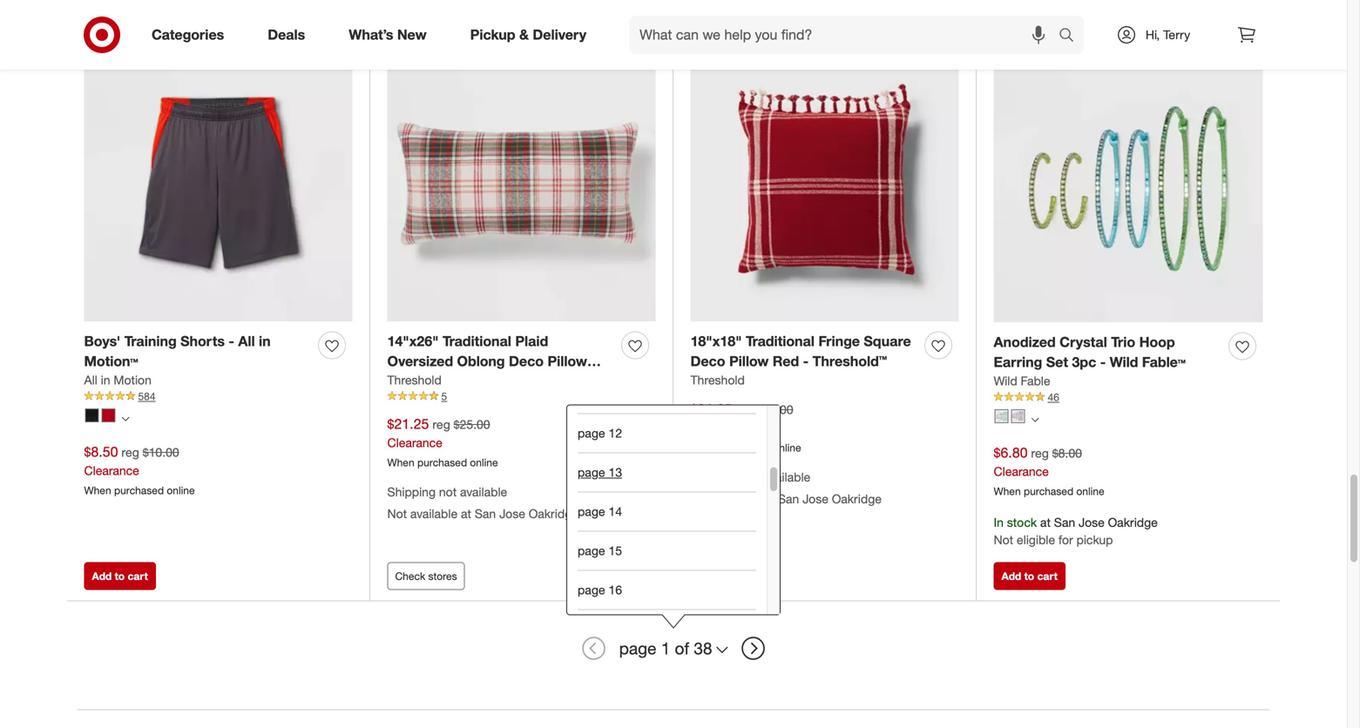 Task type: describe. For each thing, give the bounding box(es) containing it.
pickup
[[470, 26, 516, 43]]

page 13
[[578, 465, 622, 481]]

oversized
[[387, 353, 453, 370]]

1 vertical spatial in
[[101, 373, 110, 388]]

san for ivory/red/green
[[475, 507, 496, 522]]

when purchased online
[[691, 441, 802, 454]]

for
[[1059, 533, 1074, 548]]

18"x18" traditional fringe square deco pillow red - threshold™ link
[[691, 332, 918, 372]]

1
[[661, 639, 671, 659]]

$21.25 for $21.25 reg $25.00
[[691, 401, 733, 418]]

page 14 link
[[578, 492, 757, 532]]

pillow inside 14"x26" traditional plaid oversized oblong deco pillow ivory/red/green - threshold™
[[548, 353, 587, 370]]

12
[[609, 426, 622, 441]]

check for 18"x18" traditional fringe square deco pillow red - threshold™
[[699, 570, 729, 583]]

all colors element for $8.50
[[122, 413, 129, 423]]

threshold™ inside 14"x26" traditional plaid oversized oblong deco pillow ivory/red/green - threshold™
[[511, 373, 585, 390]]

when for boys' training shorts - all in motion™
[[84, 484, 111, 497]]

$8.00
[[1053, 446, 1083, 461]]

46 link
[[994, 390, 1264, 405]]

18"x18"
[[691, 333, 742, 350]]

page 16
[[578, 583, 622, 598]]

14"x26" traditional plaid oversized oblong deco pillow ivory/red/green - threshold™
[[387, 333, 587, 390]]

1 vertical spatial wild
[[994, 373, 1018, 389]]

motion
[[114, 373, 152, 388]]

$10.00
[[143, 445, 179, 460]]

page 14
[[578, 504, 622, 520]]

shipping not available not available at san jose oakridge for -
[[691, 470, 882, 507]]

boys' training shorts - all in motion™ link
[[84, 332, 312, 372]]

threshold link for 18"x18" traditional fringe square deco pillow red - threshold™
[[691, 372, 745, 389]]

check stores for 14"x26" traditional plaid oversized oblong deco pillow ivory/red/green - threshold™
[[395, 570, 457, 583]]

reg for anodized crystal trio hoop earring set 3pc - wild fable™
[[1032, 446, 1049, 461]]

shipping for 18"x18" traditional fringe square deco pillow red - threshold™
[[691, 470, 739, 485]]

all inside boys' training shorts - all in motion™
[[238, 333, 255, 350]]

$21.25 reg $25.00 clearance when purchased online
[[387, 416, 498, 469]]

- inside boys' training shorts - all in motion™
[[229, 333, 234, 350]]

all in motion
[[84, 373, 152, 388]]

$21.25 for $21.25 reg $25.00 clearance when purchased online
[[387, 416, 429, 433]]

stock
[[1008, 515, 1037, 531]]

page for page 14
[[578, 504, 605, 520]]

threshold for 18"x18" traditional fringe square deco pillow red - threshold™
[[691, 373, 745, 388]]

- inside 14"x26" traditional plaid oversized oblong deco pillow ivory/red/green - threshold™
[[501, 373, 507, 390]]

38
[[694, 639, 713, 659]]

clearance for $21.25
[[387, 435, 443, 451]]

page for page 15
[[578, 544, 605, 559]]

14"x26" traditional plaid oversized oblong deco pillow ivory/red/green - threshold™ link
[[387, 332, 615, 390]]

page 12 link
[[578, 414, 757, 453]]

all colors element for $6.80
[[1032, 414, 1040, 424]]

not for 18"x18" traditional fringe square deco pillow red - threshold™
[[691, 492, 710, 507]]

deco inside 18"x18" traditional fringe square deco pillow red - threshold™
[[691, 353, 726, 370]]

page 1 of 38 button
[[612, 630, 736, 668]]

black image
[[85, 409, 99, 423]]

hi,
[[1146, 27, 1160, 42]]

pink/purple image
[[1012, 410, 1026, 424]]

$8.50 reg $10.00 clearance when purchased online
[[84, 444, 195, 497]]

delivery
[[533, 26, 587, 43]]

jose inside in stock at  san jose oakridge not eligible for pickup
[[1079, 515, 1105, 531]]

in
[[994, 515, 1004, 531]]

red
[[773, 353, 800, 370]]

check for 14"x26" traditional plaid oversized oblong deco pillow ivory/red/green - threshold™
[[395, 570, 426, 583]]

all colors image
[[122, 415, 129, 423]]

online for anodized crystal trio hoop earring set 3pc - wild fable™
[[1077, 485, 1105, 498]]

hoop
[[1140, 334, 1176, 351]]

not inside in stock at  san jose oakridge not eligible for pickup
[[994, 533, 1014, 548]]

threshold™ inside 18"x18" traditional fringe square deco pillow red - threshold™
[[813, 353, 887, 370]]

page for page 13
[[578, 465, 605, 481]]

15
[[609, 544, 622, 559]]

584
[[138, 390, 156, 403]]

purchased for 14"x26" traditional plaid oversized oblong deco pillow ivory/red/green - threshold™
[[418, 456, 467, 469]]

online for boys' training shorts - all in motion™
[[167, 484, 195, 497]]

- inside anodized crystal trio hoop earring set 3pc - wild fable™
[[1101, 354, 1106, 371]]

eligible
[[1017, 533, 1056, 548]]

not for 14"x26" traditional plaid oversized oblong deco pillow ivory/red/green - threshold™
[[387, 507, 407, 522]]

categories
[[152, 26, 224, 43]]

pickup
[[1077, 533, 1114, 548]]

13
[[609, 465, 622, 481]]

new
[[397, 26, 427, 43]]

$8.50
[[84, 444, 118, 461]]

18"x18" traditional fringe square deco pillow red - threshold™
[[691, 333, 912, 370]]

$25.00 for $21.25 reg $25.00
[[757, 402, 794, 417]]

blue/green image
[[995, 410, 1009, 424]]

all in motion link
[[84, 372, 152, 389]]

search
[[1051, 28, 1093, 45]]

what's new
[[349, 26, 427, 43]]

traditional for deco
[[443, 333, 512, 350]]

anodized crystal trio hoop earring set 3pc - wild fable™ link
[[994, 333, 1223, 373]]

boys' training shorts - all in motion™
[[84, 333, 271, 370]]

square
[[864, 333, 912, 350]]

oakridge for threshold™
[[832, 492, 882, 507]]

5
[[442, 390, 447, 403]]

wild fable
[[994, 373, 1051, 389]]

at for ivory/red/green
[[461, 507, 472, 522]]

at inside in stock at  san jose oakridge not eligible for pickup
[[1041, 515, 1051, 531]]

shorts
[[181, 333, 225, 350]]

46
[[1048, 391, 1060, 404]]

deals
[[268, 26, 305, 43]]

pillow inside 18"x18" traditional fringe square deco pillow red - threshold™
[[730, 353, 769, 370]]

reg for 14"x26" traditional plaid oversized oblong deco pillow ivory/red/green - threshold™
[[433, 417, 450, 432]]

purchased down the $21.25 reg $25.00
[[721, 441, 771, 454]]

oblong
[[457, 353, 505, 370]]

trio
[[1112, 334, 1136, 351]]

wild inside anodized crystal trio hoop earring set 3pc - wild fable™
[[1110, 354, 1139, 371]]

training
[[124, 333, 177, 350]]

3pc
[[1073, 354, 1097, 371]]

1 vertical spatial all
[[84, 373, 97, 388]]

anodized crystal trio hoop earring set 3pc - wild fable™
[[994, 334, 1186, 371]]

fringe
[[819, 333, 860, 350]]

pickup & delivery link
[[456, 16, 608, 54]]

5 link
[[387, 389, 656, 404]]

&
[[520, 26, 529, 43]]

search button
[[1051, 16, 1093, 58]]

fable
[[1021, 373, 1051, 389]]



Task type: vqa. For each thing, say whether or not it's contained in the screenshot.
details associated with Return
no



Task type: locate. For each thing, give the bounding box(es) containing it.
available
[[764, 470, 811, 485], [460, 485, 508, 500], [714, 492, 761, 507], [411, 507, 458, 522]]

when
[[691, 441, 718, 454], [387, 456, 415, 469], [84, 484, 111, 497], [994, 485, 1021, 498]]

0 horizontal spatial traditional
[[443, 333, 512, 350]]

purchased down $10.00
[[114, 484, 164, 497]]

1 horizontal spatial check stores
[[699, 570, 761, 583]]

0 horizontal spatial all
[[84, 373, 97, 388]]

deals link
[[253, 16, 327, 54]]

all down motion™
[[84, 373, 97, 388]]

2 threshold from the left
[[691, 373, 745, 388]]

$25.00 up when purchased online
[[757, 402, 794, 417]]

in right shorts
[[259, 333, 271, 350]]

$21.25 reg $25.00
[[691, 401, 794, 418]]

page 16 link
[[578, 571, 757, 610]]

oakridge inside in stock at  san jose oakridge not eligible for pickup
[[1109, 515, 1158, 531]]

0 horizontal spatial threshold™
[[511, 373, 585, 390]]

- down oblong
[[501, 373, 507, 390]]

threshold for 14"x26" traditional plaid oversized oblong deco pillow ivory/red/green - threshold™
[[387, 373, 442, 388]]

1 traditional from the left
[[443, 333, 512, 350]]

wild down trio
[[1110, 354, 1139, 371]]

cart
[[128, 5, 148, 18], [734, 5, 755, 18], [1038, 5, 1058, 18], [128, 570, 148, 583], [1038, 570, 1058, 583]]

- inside 18"x18" traditional fringe square deco pillow red - threshold™
[[803, 353, 809, 370]]

2 horizontal spatial san
[[1055, 515, 1076, 531]]

at
[[765, 492, 775, 507], [461, 507, 472, 522], [1041, 515, 1051, 531]]

traditional inside 18"x18" traditional fringe square deco pillow red - threshold™
[[746, 333, 815, 350]]

plaid
[[515, 333, 549, 350]]

$21.25 up when purchased online
[[691, 401, 733, 418]]

0 horizontal spatial deco
[[509, 353, 544, 370]]

1 horizontal spatial wild
[[1110, 354, 1139, 371]]

page left 14
[[578, 504, 605, 520]]

1 horizontal spatial in
[[259, 333, 271, 350]]

0 horizontal spatial wild
[[994, 373, 1018, 389]]

0 vertical spatial threshold™
[[813, 353, 887, 370]]

shipping down when purchased online
[[691, 470, 739, 485]]

boys' training shorts - all in motion™ image
[[84, 53, 353, 322], [84, 53, 353, 322]]

when for 14"x26" traditional plaid oversized oblong deco pillow ivory/red/green - threshold™
[[387, 456, 415, 469]]

1 horizontal spatial pillow
[[730, 353, 769, 370]]

0 horizontal spatial clearance
[[84, 463, 139, 478]]

fable™
[[1143, 354, 1186, 371]]

1 horizontal spatial threshold™
[[813, 353, 887, 370]]

1 horizontal spatial shipping not available not available at san jose oakridge
[[691, 470, 882, 507]]

0 horizontal spatial check stores
[[395, 570, 457, 583]]

page left the 15
[[578, 544, 605, 559]]

purchased up stock
[[1024, 485, 1074, 498]]

threshold link
[[387, 372, 442, 389], [691, 372, 745, 389]]

$25.00 down ivory/red/green
[[454, 417, 490, 432]]

online down the $21.25 reg $25.00
[[774, 441, 802, 454]]

$25.00 inside $21.25 reg $25.00 clearance when purchased online
[[454, 417, 490, 432]]

page left the 16
[[578, 583, 605, 598]]

deco down plaid
[[509, 353, 544, 370]]

page inside dropdown button
[[619, 639, 657, 659]]

0 horizontal spatial shipping
[[387, 485, 436, 500]]

traditional up oblong
[[443, 333, 512, 350]]

1 vertical spatial threshold™
[[511, 373, 585, 390]]

threshold link for 14"x26" traditional plaid oversized oblong deco pillow ivory/red/green - threshold™
[[387, 372, 442, 389]]

0 horizontal spatial not
[[439, 485, 457, 500]]

threshold up the $21.25 reg $25.00
[[691, 373, 745, 388]]

18"x18" traditional fringe square deco pillow red - threshold™ image
[[691, 53, 959, 322], [691, 53, 959, 322]]

1 horizontal spatial deco
[[691, 353, 726, 370]]

reg left $8.00
[[1032, 446, 1049, 461]]

0 horizontal spatial check
[[395, 570, 426, 583]]

in inside boys' training shorts - all in motion™
[[259, 333, 271, 350]]

online inside $21.25 reg $25.00 clearance when purchased online
[[470, 456, 498, 469]]

online inside $6.80 reg $8.00 clearance when purchased online
[[1077, 485, 1105, 498]]

online down $10.00
[[167, 484, 195, 497]]

pillow down plaid
[[548, 353, 587, 370]]

2 horizontal spatial at
[[1041, 515, 1051, 531]]

0 horizontal spatial threshold
[[387, 373, 442, 388]]

$6.80
[[994, 445, 1028, 462]]

hi, terry
[[1146, 27, 1191, 42]]

traditional inside 14"x26" traditional plaid oversized oblong deco pillow ivory/red/green - threshold™
[[443, 333, 512, 350]]

san down $21.25 reg $25.00 clearance when purchased online
[[475, 507, 496, 522]]

2 check stores button from the left
[[691, 563, 768, 591]]

threshold™
[[813, 353, 887, 370], [511, 373, 585, 390]]

clearance inside $6.80 reg $8.00 clearance when purchased online
[[994, 464, 1049, 479]]

not
[[691, 492, 710, 507], [387, 507, 407, 522], [994, 533, 1014, 548]]

0 horizontal spatial shipping not available not available at san jose oakridge
[[387, 485, 579, 522]]

$21.25 inside $21.25 reg $25.00 clearance when purchased online
[[387, 416, 429, 433]]

clearance down 5
[[387, 435, 443, 451]]

motion™
[[84, 353, 138, 370]]

1 horizontal spatial all
[[238, 333, 255, 350]]

shipping not available not available at san jose oakridge
[[691, 470, 882, 507], [387, 485, 579, 522]]

1 deco from the left
[[509, 353, 544, 370]]

reg inside $21.25 reg $25.00 clearance when purchased online
[[433, 417, 450, 432]]

all colors element right pink/purple "icon"
[[1032, 414, 1040, 424]]

purchased
[[721, 441, 771, 454], [418, 456, 467, 469], [114, 484, 164, 497], [1024, 485, 1074, 498]]

1 horizontal spatial not
[[691, 492, 710, 507]]

check stores button for 14"x26" traditional plaid oversized oblong deco pillow ivory/red/green - threshold™
[[387, 563, 465, 591]]

clearance inside $21.25 reg $25.00 clearance when purchased online
[[387, 435, 443, 451]]

1 horizontal spatial clearance
[[387, 435, 443, 451]]

in
[[259, 333, 271, 350], [101, 373, 110, 388]]

red image
[[102, 409, 116, 423]]

jose for threshold™
[[803, 492, 829, 507]]

deco inside 14"x26" traditional plaid oversized oblong deco pillow ivory/red/green - threshold™
[[509, 353, 544, 370]]

reg inside $6.80 reg $8.00 clearance when purchased online
[[1032, 446, 1049, 461]]

1 horizontal spatial threshold
[[691, 373, 745, 388]]

$25.00
[[757, 402, 794, 417], [454, 417, 490, 432]]

1 horizontal spatial oakridge
[[832, 492, 882, 507]]

at down $21.25 reg $25.00 clearance when purchased online
[[461, 507, 472, 522]]

2 deco from the left
[[691, 353, 726, 370]]

1 horizontal spatial stores
[[732, 570, 761, 583]]

san
[[778, 492, 800, 507], [475, 507, 496, 522], [1055, 515, 1076, 531]]

0 horizontal spatial at
[[461, 507, 472, 522]]

0 horizontal spatial threshold link
[[387, 372, 442, 389]]

page
[[578, 426, 605, 441], [578, 465, 605, 481], [578, 504, 605, 520], [578, 544, 605, 559], [578, 583, 605, 598], [619, 639, 657, 659]]

not down $21.25 reg $25.00 clearance when purchased online
[[387, 507, 407, 522]]

at down when purchased online
[[765, 492, 775, 507]]

reg for boys' training shorts - all in motion™
[[122, 445, 139, 460]]

check stores
[[395, 570, 457, 583], [699, 570, 761, 583]]

online up in stock at  san jose oakridge not eligible for pickup
[[1077, 485, 1105, 498]]

pickup & delivery
[[470, 26, 587, 43]]

page left 13
[[578, 465, 605, 481]]

clearance down $6.80
[[994, 464, 1049, 479]]

16
[[609, 583, 622, 598]]

0 horizontal spatial not
[[387, 507, 407, 522]]

1 horizontal spatial all colors element
[[1032, 414, 1040, 424]]

$6.80 reg $8.00 clearance when purchased online
[[994, 445, 1105, 498]]

page for page 1 of 38
[[619, 639, 657, 659]]

shipping not available not available at san jose oakridge for ivory/red/green
[[387, 485, 579, 522]]

$25.00 inside the $21.25 reg $25.00
[[757, 402, 794, 417]]

categories link
[[137, 16, 246, 54]]

when inside $8.50 reg $10.00 clearance when purchased online
[[84, 484, 111, 497]]

all right shorts
[[238, 333, 255, 350]]

anodized
[[994, 334, 1056, 351]]

add
[[92, 5, 112, 18], [699, 5, 719, 18], [1002, 5, 1022, 18], [92, 570, 112, 583], [1002, 570, 1022, 583]]

stores for 18"x18" traditional fringe square deco pillow red - threshold™
[[732, 570, 761, 583]]

jose for -
[[500, 507, 526, 522]]

oakridge
[[832, 492, 882, 507], [529, 507, 579, 522], [1109, 515, 1158, 531]]

check stores button
[[387, 563, 465, 591], [691, 563, 768, 591]]

threshold™ down plaid
[[511, 373, 585, 390]]

2 horizontal spatial oakridge
[[1109, 515, 1158, 531]]

page 15 link
[[578, 532, 757, 571]]

san inside in stock at  san jose oakridge not eligible for pickup
[[1055, 515, 1076, 531]]

1 horizontal spatial $25.00
[[757, 402, 794, 417]]

-
[[229, 333, 234, 350], [803, 353, 809, 370], [1101, 354, 1106, 371], [501, 373, 507, 390]]

0 vertical spatial all
[[238, 333, 255, 350]]

0 horizontal spatial all colors element
[[122, 413, 129, 423]]

check stores for 18"x18" traditional fringe square deco pillow red - threshold™
[[699, 570, 761, 583]]

0 horizontal spatial check stores button
[[387, 563, 465, 591]]

all colors element
[[122, 413, 129, 423], [1032, 414, 1040, 424]]

shipping down $21.25 reg $25.00 clearance when purchased online
[[387, 485, 436, 500]]

1 horizontal spatial shipping
[[691, 470, 739, 485]]

purchased inside $6.80 reg $8.00 clearance when purchased online
[[1024, 485, 1074, 498]]

purchased down 5
[[418, 456, 467, 469]]

- right shorts
[[229, 333, 234, 350]]

$25.00 for $21.25 reg $25.00 clearance when purchased online
[[454, 417, 490, 432]]

wild
[[1110, 354, 1139, 371], [994, 373, 1018, 389]]

threshold down 'oversized'
[[387, 373, 442, 388]]

threshold link down 'oversized'
[[387, 372, 442, 389]]

1 horizontal spatial at
[[765, 492, 775, 507]]

What can we help you find? suggestions appear below search field
[[629, 16, 1063, 54]]

wild down earring at right
[[994, 373, 1018, 389]]

0 horizontal spatial in
[[101, 373, 110, 388]]

clearance for $8.50
[[84, 463, 139, 478]]

1 horizontal spatial not
[[743, 470, 760, 485]]

page left 12 at left bottom
[[578, 426, 605, 441]]

2 horizontal spatial jose
[[1079, 515, 1105, 531]]

at up 'eligible'
[[1041, 515, 1051, 531]]

of
[[675, 639, 690, 659]]

what's
[[349, 26, 394, 43]]

not up page 15 link
[[691, 492, 710, 507]]

page left 1
[[619, 639, 657, 659]]

1 horizontal spatial traditional
[[746, 333, 815, 350]]

when inside $6.80 reg $8.00 clearance when purchased online
[[994, 485, 1021, 498]]

reg down 5
[[433, 417, 450, 432]]

at for -
[[765, 492, 775, 507]]

pillow
[[548, 353, 587, 370], [730, 353, 769, 370]]

0 vertical spatial wild
[[1110, 354, 1139, 371]]

1 horizontal spatial check
[[699, 570, 729, 583]]

all colors image
[[1032, 416, 1040, 424]]

0 horizontal spatial $21.25
[[387, 416, 429, 433]]

threshold
[[387, 373, 442, 388], [691, 373, 745, 388]]

traditional
[[443, 333, 512, 350], [746, 333, 815, 350]]

1 horizontal spatial san
[[778, 492, 800, 507]]

online down '5' link
[[470, 456, 498, 469]]

2 stores from the left
[[732, 570, 761, 583]]

not down $21.25 reg $25.00 clearance when purchased online
[[439, 485, 457, 500]]

- right red
[[803, 353, 809, 370]]

deco down 18"x18"
[[691, 353, 726, 370]]

2 check stores from the left
[[699, 570, 761, 583]]

1 horizontal spatial $21.25
[[691, 401, 733, 418]]

$21.25 down ivory/red/green
[[387, 416, 429, 433]]

san for -
[[778, 492, 800, 507]]

in down motion™
[[101, 373, 110, 388]]

1 horizontal spatial threshold link
[[691, 372, 745, 389]]

when for anodized crystal trio hoop earring set 3pc - wild fable™
[[994, 485, 1021, 498]]

shipping not available not available at san jose oakridge down when purchased online
[[691, 470, 882, 507]]

1 threshold link from the left
[[387, 372, 442, 389]]

check stores button for 18"x18" traditional fringe square deco pillow red - threshold™
[[691, 563, 768, 591]]

not
[[743, 470, 760, 485], [439, 485, 457, 500]]

traditional for pillow
[[746, 333, 815, 350]]

page for page 12
[[578, 426, 605, 441]]

threshold™ down fringe
[[813, 353, 887, 370]]

purchased inside $8.50 reg $10.00 clearance when purchased online
[[114, 484, 164, 497]]

0 horizontal spatial jose
[[500, 507, 526, 522]]

traditional up red
[[746, 333, 815, 350]]

clearance inside $8.50 reg $10.00 clearance when purchased online
[[84, 463, 139, 478]]

2 horizontal spatial not
[[994, 533, 1014, 548]]

page 13 link
[[578, 453, 757, 492]]

page for page 16
[[578, 583, 605, 598]]

1 check stores from the left
[[395, 570, 457, 583]]

14
[[609, 504, 622, 520]]

0 horizontal spatial $25.00
[[454, 417, 490, 432]]

to
[[115, 5, 125, 18], [721, 5, 731, 18], [1025, 5, 1035, 18], [115, 570, 125, 583], [1025, 570, 1035, 583]]

all colors element right red icon on the bottom
[[122, 413, 129, 423]]

1 horizontal spatial jose
[[803, 492, 829, 507]]

page 12
[[578, 426, 622, 441]]

page 1 of 38
[[619, 639, 713, 659]]

online for 14"x26" traditional plaid oversized oblong deco pillow ivory/red/green - threshold™
[[470, 456, 498, 469]]

2 pillow from the left
[[730, 353, 769, 370]]

1 pillow from the left
[[548, 353, 587, 370]]

reg inside the $21.25 reg $25.00
[[736, 402, 754, 417]]

- right 3pc
[[1101, 354, 1106, 371]]

not down when purchased online
[[743, 470, 760, 485]]

ivory/red/green
[[387, 373, 497, 390]]

online
[[774, 441, 802, 454], [470, 456, 498, 469], [167, 484, 195, 497], [1077, 485, 1105, 498]]

anodized crystal trio hoop earring set 3pc - wild fable™ image
[[994, 53, 1264, 323], [994, 53, 1264, 323]]

0 vertical spatial in
[[259, 333, 271, 350]]

584 link
[[84, 389, 353, 404]]

1 check from the left
[[395, 570, 426, 583]]

reg up when purchased online
[[736, 402, 754, 417]]

add to cart button
[[84, 0, 156, 25], [691, 0, 763, 25], [994, 0, 1066, 25], [84, 563, 156, 591], [994, 563, 1066, 591]]

1 check stores button from the left
[[387, 563, 465, 591]]

shipping not available not available at san jose oakridge down $21.25 reg $25.00 clearance when purchased online
[[387, 485, 579, 522]]

2 traditional from the left
[[746, 333, 815, 350]]

1 horizontal spatial check stores button
[[691, 563, 768, 591]]

in stock at  san jose oakridge not eligible for pickup
[[994, 515, 1158, 548]]

purchased for boys' training shorts - all in motion™
[[114, 484, 164, 497]]

shipping for 14"x26" traditional plaid oversized oblong deco pillow ivory/red/green - threshold™
[[387, 485, 436, 500]]

14"x26"
[[387, 333, 439, 350]]

crystal
[[1060, 334, 1108, 351]]

0 horizontal spatial oakridge
[[529, 507, 579, 522]]

deco
[[509, 353, 544, 370], [691, 353, 726, 370]]

wild fable link
[[994, 373, 1051, 390]]

1 threshold from the left
[[387, 373, 442, 388]]

reg inside $8.50 reg $10.00 clearance when purchased online
[[122, 445, 139, 460]]

san up for
[[1055, 515, 1076, 531]]

pillow left red
[[730, 353, 769, 370]]

boys'
[[84, 333, 121, 350]]

1 stores from the left
[[428, 570, 457, 583]]

set
[[1047, 354, 1069, 371]]

oakridge for -
[[529, 507, 579, 522]]

2 check from the left
[[699, 570, 729, 583]]

terry
[[1164, 27, 1191, 42]]

2 threshold link from the left
[[691, 372, 745, 389]]

purchased inside $21.25 reg $25.00 clearance when purchased online
[[418, 456, 467, 469]]

page 15
[[578, 544, 622, 559]]

reg
[[736, 402, 754, 417], [433, 417, 450, 432], [122, 445, 139, 460], [1032, 446, 1049, 461]]

not down in
[[994, 533, 1014, 548]]

0 horizontal spatial stores
[[428, 570, 457, 583]]

earring
[[994, 354, 1043, 371]]

when inside $21.25 reg $25.00 clearance when purchased online
[[387, 456, 415, 469]]

purchased for anodized crystal trio hoop earring set 3pc - wild fable™
[[1024, 485, 1074, 498]]

what's new link
[[334, 16, 449, 54]]

0 horizontal spatial san
[[475, 507, 496, 522]]

clearance
[[387, 435, 443, 451], [84, 463, 139, 478], [994, 464, 1049, 479]]

stores for 14"x26" traditional plaid oversized oblong deco pillow ivory/red/green - threshold™
[[428, 570, 457, 583]]

clearance for $6.80
[[994, 464, 1049, 479]]

clearance down $8.50
[[84, 463, 139, 478]]

threshold link up the $21.25 reg $25.00
[[691, 372, 745, 389]]

san down when purchased online
[[778, 492, 800, 507]]

14"x26" traditional plaid oversized oblong deco pillow ivory/red/green - threshold™ image
[[387, 53, 656, 322], [387, 53, 656, 322]]

0 horizontal spatial pillow
[[548, 353, 587, 370]]

2 horizontal spatial clearance
[[994, 464, 1049, 479]]

all
[[238, 333, 255, 350], [84, 373, 97, 388]]

reg right $8.50
[[122, 445, 139, 460]]

online inside $8.50 reg $10.00 clearance when purchased online
[[167, 484, 195, 497]]

not for -
[[743, 470, 760, 485]]

not for ivory/red/green
[[439, 485, 457, 500]]



